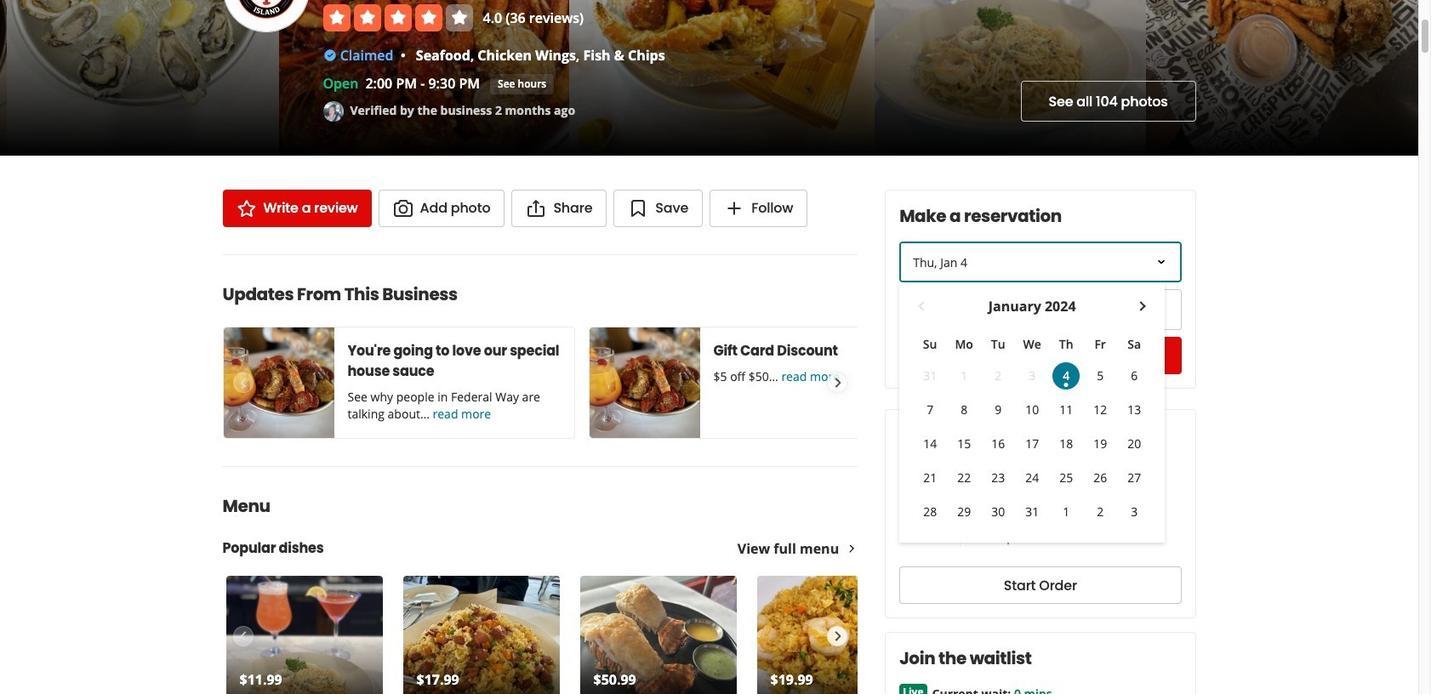 Task type: locate. For each thing, give the bounding box(es) containing it.
tab list
[[900, 468, 1062, 502]]

previous image for next image
[[233, 373, 252, 393]]

24 camera v2 image
[[393, 198, 413, 219]]

tue jan 2, 2024 cell
[[985, 363, 1012, 390]]

mon jan 1, 2024 cell
[[951, 363, 978, 390]]

24 add v2 image
[[725, 198, 745, 219]]

row
[[914, 330, 1152, 359], [914, 359, 1152, 393], [914, 393, 1152, 427], [914, 427, 1152, 461], [914, 461, 1152, 495], [914, 495, 1152, 530]]

0 vertical spatial previous image
[[233, 373, 252, 393]]

1 vertical spatial previous image
[[233, 627, 252, 647]]

6 row from the top
[[914, 495, 1152, 530]]

1 photo of crawfish island - federal way, wa, us. image from the left
[[0, 0, 7, 156]]

fri feb 2, 2024 cell
[[1087, 499, 1115, 526]]

photo of crawfish island - federal way, wa, us. garlic noodle with shrimp!! image
[[875, 0, 1147, 156]]

grid
[[914, 296, 1152, 530]]

updates from this business element
[[195, 255, 941, 439]]

None field
[[1044, 289, 1182, 330], [902, 291, 1036, 329], [1044, 289, 1182, 330], [902, 291, 1036, 329]]

previous image inside 'updates from this business' element
[[233, 373, 252, 393]]

previous image for next icon
[[233, 627, 252, 647]]

row group
[[914, 359, 1152, 530]]

thu feb 1, 2024 cell
[[1053, 499, 1080, 526]]

24 save outline v2 image
[[629, 198, 649, 219]]

you're going to love our special house  sauce image
[[223, 328, 334, 438]]

photo of crawfish island - federal way, wa, us. image
[[0, 0, 7, 156], [7, 0, 279, 156], [279, 0, 569, 156], [569, 0, 875, 156]]

previous image
[[233, 373, 252, 393], [233, 627, 252, 647]]

1 previous image from the top
[[233, 373, 252, 393]]

sausage fried rice image
[[403, 576, 560, 695]]

next image
[[828, 373, 847, 393]]

previous image inside "menu" element
[[233, 627, 252, 647]]

2 previous image from the top
[[233, 627, 252, 647]]

tab panel
[[900, 502, 1062, 509]]

menu element
[[195, 467, 917, 695]]



Task type: describe. For each thing, give the bounding box(es) containing it.
special fried rice seafood image
[[757, 576, 914, 695]]

next image
[[828, 627, 847, 647]]

16 claim filled v2 image
[[323, 49, 337, 62]]

14 chevron right outline image
[[846, 543, 858, 555]]

4 photo of crawfish island - federal way, wa, us. image from the left
[[569, 0, 875, 156]]

thu jan 4, 2024 cell
[[1050, 359, 1084, 393]]

24 star v2 image
[[236, 198, 257, 219]]

garlic noodles image
[[226, 576, 383, 695]]

sat feb 3, 2024 cell
[[1121, 499, 1149, 526]]

wed jan 3, 2024 cell
[[1019, 363, 1046, 390]]

Select a date text field
[[900, 242, 1182, 283]]

24 share v2 image
[[526, 198, 547, 219]]

2 photo of crawfish island - federal way, wa, us. image from the left
[[7, 0, 279, 156]]

sun dec 31, 2023 cell
[[917, 363, 944, 390]]

4 row from the top
[[914, 427, 1152, 461]]

1 row from the top
[[914, 330, 1152, 359]]

3 row from the top
[[914, 393, 1152, 427]]

gift card discount image
[[590, 328, 700, 438]]

photo of crawfish island - federal way, wa, us. catfish image
[[1147, 0, 1419, 156]]

3 photo of crawfish island - federal way, wa, us. image from the left
[[279, 0, 569, 156]]

grilled lobster image
[[580, 576, 737, 695]]

2 row from the top
[[914, 359, 1152, 393]]

4 star rating image
[[323, 4, 473, 31]]

5 row from the top
[[914, 461, 1152, 495]]



Task type: vqa. For each thing, say whether or not it's contained in the screenshot.
the 24 star v2 icon at the top left of the page
yes



